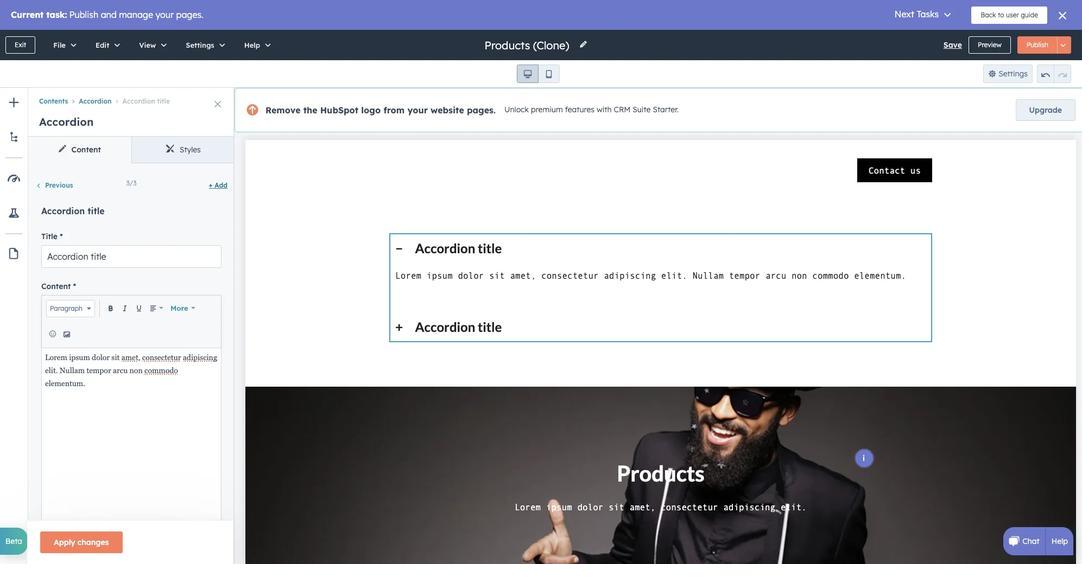 Task type: describe. For each thing, give the bounding box(es) containing it.
pages.
[[467, 105, 496, 116]]

exit link
[[5, 36, 35, 54]]

starter.
[[653, 105, 679, 115]]

remove the hubspot logo from your website pages.
[[266, 105, 496, 116]]

more application
[[41, 295, 222, 565]]

with
[[597, 105, 612, 115]]

from
[[384, 105, 405, 116]]

0 horizontal spatial title
[[88, 206, 105, 217]]

website
[[431, 105, 464, 116]]

accordion right accordion button
[[123, 97, 155, 106]]

content link
[[28, 137, 131, 163]]

apply changes button
[[40, 532, 122, 554]]

accordion title button
[[112, 97, 170, 106]]

+ add button
[[208, 181, 228, 191]]

unlock premium features with crm suite starter.
[[505, 105, 679, 115]]

accordion button
[[68, 97, 112, 106]]

hubspot
[[320, 105, 359, 116]]

file
[[53, 41, 66, 49]]

logo
[[361, 105, 381, 116]]

unlock
[[505, 105, 529, 115]]

beta
[[5, 537, 22, 547]]

title
[[41, 232, 58, 242]]

crm
[[614, 105, 631, 115]]

help button
[[233, 30, 279, 60]]

more
[[171, 304, 188, 313]]

tab list containing content
[[28, 137, 235, 164]]

close image
[[215, 101, 221, 108]]

premium
[[531, 105, 563, 115]]

add
[[215, 182, 228, 190]]

preview button
[[969, 36, 1011, 54]]

accordion down contents button
[[39, 115, 94, 129]]

more button
[[167, 298, 199, 319]]

save
[[944, 40, 963, 50]]

edit button
[[84, 30, 128, 60]]

previous
[[45, 182, 73, 190]]

accordion title inside navigation
[[123, 97, 170, 106]]

file button
[[42, 30, 84, 60]]

beta button
[[0, 529, 28, 556]]

0 vertical spatial settings button
[[175, 30, 233, 60]]

publish button
[[1018, 36, 1058, 54]]

paragraph
[[50, 305, 83, 313]]

publish
[[1027, 41, 1049, 49]]

+
[[209, 182, 213, 190]]

save button
[[944, 39, 963, 52]]



Task type: locate. For each thing, give the bounding box(es) containing it.
apply changes
[[54, 538, 109, 548]]

content
[[71, 145, 101, 155], [41, 282, 71, 292]]

title
[[157, 97, 170, 106], [88, 206, 105, 217]]

the
[[303, 105, 318, 116]]

remove
[[266, 105, 301, 116]]

0 vertical spatial help
[[244, 41, 260, 49]]

view
[[139, 41, 156, 49]]

paragraph button
[[46, 300, 95, 318]]

1 vertical spatial content
[[41, 282, 71, 292]]

0 horizontal spatial help
[[244, 41, 260, 49]]

preview
[[978, 41, 1002, 49]]

upgrade
[[1030, 105, 1063, 115]]

0 horizontal spatial accordion title
[[41, 206, 105, 217]]

title inside navigation
[[157, 97, 170, 106]]

edit
[[96, 41, 109, 49]]

1 horizontal spatial settings button
[[984, 65, 1033, 83]]

publish group
[[1018, 36, 1072, 54]]

0 vertical spatial content
[[71, 145, 101, 155]]

2 group from the left
[[1038, 65, 1072, 83]]

exit
[[15, 41, 26, 49]]

contents button
[[39, 97, 68, 106]]

accordion down previous on the top left
[[41, 206, 85, 217]]

accordion
[[79, 97, 112, 106], [123, 97, 155, 106], [39, 115, 94, 129], [41, 206, 85, 217]]

tab list
[[28, 137, 235, 164]]

+ add
[[209, 182, 228, 190]]

accordion right contents button
[[79, 97, 112, 106]]

0 vertical spatial settings
[[186, 41, 214, 49]]

accordion title
[[123, 97, 170, 106], [41, 206, 105, 217]]

group
[[517, 65, 560, 83], [1038, 65, 1072, 83]]

1 group from the left
[[517, 65, 560, 83]]

Accordion title text field
[[41, 246, 222, 269]]

1 horizontal spatial help
[[1052, 537, 1069, 547]]

upgrade link
[[1016, 99, 1076, 121]]

help inside button
[[244, 41, 260, 49]]

0 horizontal spatial group
[[517, 65, 560, 83]]

help
[[244, 41, 260, 49], [1052, 537, 1069, 547]]

1 horizontal spatial settings
[[999, 69, 1028, 79]]

styles link
[[131, 137, 235, 163]]

contents
[[39, 97, 68, 106]]

settings right view button
[[186, 41, 214, 49]]

3/3
[[126, 179, 137, 187]]

1 horizontal spatial title
[[157, 97, 170, 106]]

None field
[[484, 38, 573, 52]]

view button
[[128, 30, 175, 60]]

suite
[[633, 105, 651, 115]]

1 horizontal spatial group
[[1038, 65, 1072, 83]]

apply
[[54, 538, 75, 548]]

1 vertical spatial help
[[1052, 537, 1069, 547]]

your
[[408, 105, 428, 116]]

0 horizontal spatial content
[[41, 282, 71, 292]]

styles
[[180, 145, 201, 155]]

group up the 'premium'
[[517, 65, 560, 83]]

group down 'publish' group
[[1038, 65, 1072, 83]]

chat
[[1023, 537, 1040, 547]]

1 vertical spatial settings
[[999, 69, 1028, 79]]

settings
[[186, 41, 214, 49], [999, 69, 1028, 79]]

0 vertical spatial accordion title
[[123, 97, 170, 106]]

1 vertical spatial title
[[88, 206, 105, 217]]

settings button
[[175, 30, 233, 60], [984, 65, 1033, 83]]

1 horizontal spatial content
[[71, 145, 101, 155]]

0 horizontal spatial settings button
[[175, 30, 233, 60]]

changes
[[78, 538, 109, 548]]

1 horizontal spatial accordion title
[[123, 97, 170, 106]]

navigation
[[28, 88, 235, 108]]

previous button
[[35, 181, 74, 191]]

1 vertical spatial accordion title
[[41, 206, 105, 217]]

0 vertical spatial title
[[157, 97, 170, 106]]

1 vertical spatial settings button
[[984, 65, 1033, 83]]

features
[[565, 105, 595, 115]]

content up previous on the top left
[[71, 145, 101, 155]]

settings down preview button
[[999, 69, 1028, 79]]

navigation containing contents
[[28, 88, 235, 108]]

0 horizontal spatial settings
[[186, 41, 214, 49]]

content up paragraph
[[41, 282, 71, 292]]



Task type: vqa. For each thing, say whether or not it's contained in the screenshot.
Accordion
yes



